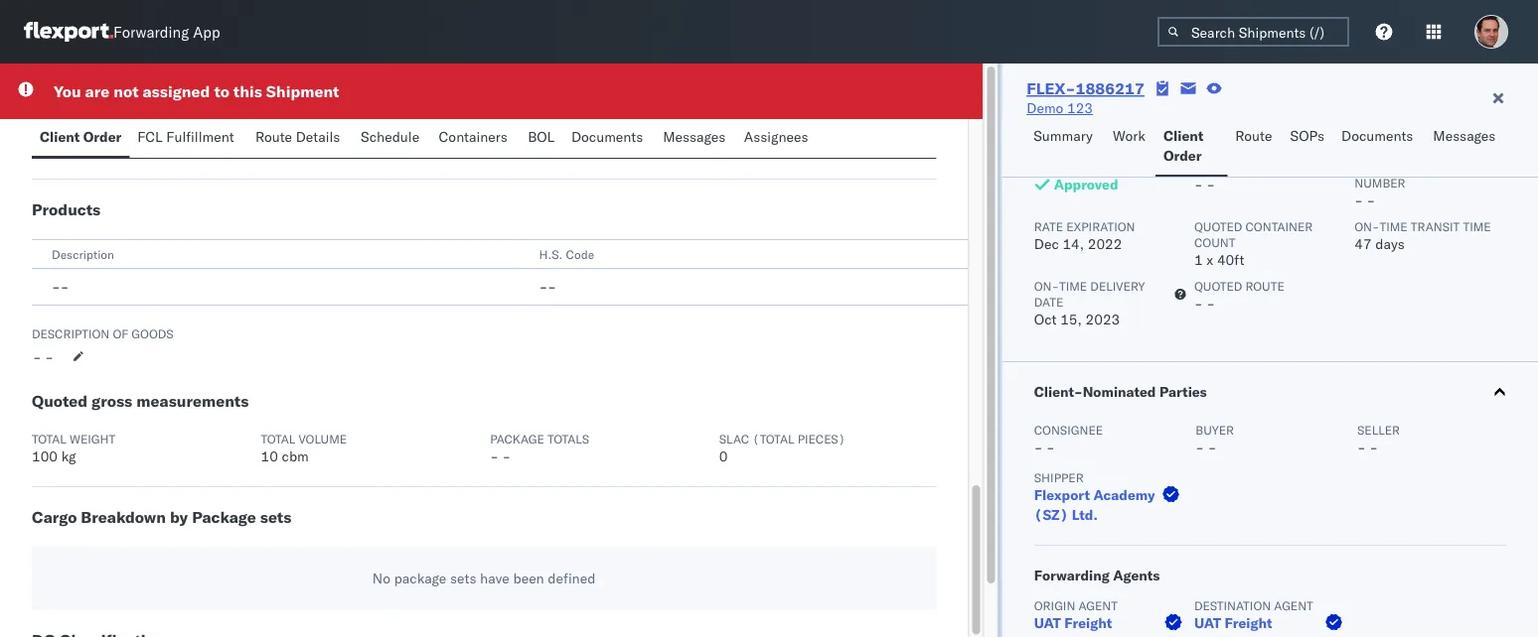Task type: vqa. For each thing, say whether or not it's contained in the screenshot.


Task type: locate. For each thing, give the bounding box(es) containing it.
time for on-time transit time 47 days
[[1379, 219, 1407, 234]]

0 horizontal spatial agent
[[1078, 599, 1117, 614]]

0 horizontal spatial --
[[52, 278, 69, 296]]

flexport. image
[[24, 22, 113, 42]]

client order
[[1164, 127, 1204, 164], [40, 128, 122, 146]]

sets down 10
[[260, 508, 292, 528]]

1 horizontal spatial client order
[[1164, 127, 1204, 164]]

total weight 100 kg
[[32, 432, 115, 466]]

quoted up count
[[1194, 219, 1242, 234]]

volume
[[299, 432, 347, 447]]

uat freight partner link for destination
[[1194, 614, 1346, 638]]

0 vertical spatial forwarding
[[113, 22, 189, 41]]

1 horizontal spatial uat freight partner link
[[1194, 614, 1346, 638]]

uat freight partner link down origin agent
[[1034, 614, 1186, 638]]

quoted inside quoted container count 1 x 40ft
[[1194, 219, 1242, 234]]

freight down destination agent
[[1224, 615, 1272, 632]]

quoted gross measurements
[[32, 392, 249, 411]]

quoted inside quoted contract number - - rate expiration dec 14, 2022
[[1354, 159, 1402, 174]]

0 horizontal spatial package
[[192, 508, 256, 528]]

package
[[394, 570, 447, 588]]

- - down description of goods
[[33, 349, 54, 366]]

-- up description of goods
[[52, 278, 69, 296]]

quoted for gross
[[32, 392, 88, 411]]

total up 10
[[261, 432, 296, 447]]

partner down origin
[[1034, 635, 1084, 638]]

description left of
[[32, 326, 110, 341]]

1 uat freight partner from the left
[[1034, 615, 1112, 638]]

order right work "button"
[[1164, 147, 1202, 164]]

description down products
[[52, 247, 114, 262]]

flex-1886217
[[1027, 79, 1145, 98]]

buyer - -
[[1195, 423, 1234, 457]]

consignee - -
[[1034, 423, 1103, 457]]

1 horizontal spatial route
[[1235, 127, 1272, 145]]

total for total weight 100 kg
[[32, 432, 66, 447]]

1 horizontal spatial client
[[1164, 127, 1204, 145]]

messages up contract
[[1433, 127, 1496, 145]]

agent for origin agent
[[1078, 599, 1117, 614]]

cbm
[[282, 448, 309, 466]]

rate
[[1034, 219, 1063, 234]]

0 vertical spatial on-
[[1354, 219, 1379, 234]]

package left totals
[[490, 432, 544, 447]]

flexport academy (sz) ltd.
[[1034, 487, 1155, 524]]

0 horizontal spatial on-
[[1034, 279, 1059, 294]]

total inside total weight 100 kg
[[32, 432, 66, 447]]

1 horizontal spatial agent
[[1274, 599, 1313, 614]]

agent down forwarding agents
[[1078, 599, 1117, 614]]

0 horizontal spatial order
[[83, 128, 122, 146]]

15,
[[1060, 311, 1082, 328]]

1 vertical spatial forwarding
[[1034, 567, 1109, 585]]

total up 100
[[32, 432, 66, 447]]

0 horizontal spatial time
[[1059, 279, 1087, 294]]

you are not assigned to this shipment
[[54, 81, 339, 101]]

0 vertical spatial sets
[[260, 508, 292, 528]]

quoted up number
[[1354, 159, 1402, 174]]

containers button
[[431, 119, 520, 158]]

forwarding
[[113, 22, 189, 41], [1034, 567, 1109, 585]]

2 horizontal spatial - -
[[1194, 176, 1215, 193]]

freight for origin
[[1064, 615, 1112, 632]]

1 horizontal spatial messages
[[1433, 127, 1496, 145]]

- -
[[681, 132, 702, 150], [1194, 176, 1215, 193], [33, 349, 54, 366]]

2 partner from the left
[[1194, 635, 1244, 638]]

documents button right "sops"
[[1334, 118, 1425, 177]]

route details button
[[247, 119, 353, 158]]

uat down destination
[[1194, 615, 1221, 632]]

0 horizontal spatial total
[[32, 432, 66, 447]]

on- inside on-time delivery date
[[1034, 279, 1059, 294]]

route left "sops"
[[1235, 127, 1272, 145]]

code
[[566, 247, 594, 262]]

uat for origin
[[1034, 615, 1061, 632]]

uat freight partner link down destination agent
[[1194, 614, 1346, 638]]

1 vertical spatial package
[[192, 508, 256, 528]]

time up days at the top of the page
[[1379, 219, 1407, 234]]

on- inside on-time transit time 47 days
[[1354, 219, 1379, 234]]

1 freight from the left
[[1064, 615, 1112, 632]]

client order button right work
[[1156, 118, 1228, 177]]

on- up date
[[1034, 279, 1059, 294]]

- - up count
[[1194, 176, 1215, 193]]

1 total from the left
[[32, 432, 66, 447]]

uat freight partner link
[[1034, 614, 1186, 638], [1194, 614, 1346, 638]]

1 horizontal spatial documents button
[[1334, 118, 1425, 177]]

route button
[[1228, 118, 1282, 177]]

1 uat from the left
[[1034, 615, 1061, 632]]

no package sets have been defined
[[372, 570, 596, 588]]

partner for destination
[[1194, 635, 1244, 638]]

agent
[[1078, 599, 1117, 614], [1274, 599, 1313, 614]]

days
[[1375, 236, 1404, 253]]

forwarding up origin agent
[[1034, 567, 1109, 585]]

description of goods
[[32, 326, 174, 341]]

forwarding left the app
[[113, 22, 189, 41]]

quoted down x
[[1194, 279, 1242, 294]]

documents button
[[1334, 118, 1425, 177], [563, 119, 655, 158]]

messages button up transit
[[1425, 118, 1506, 177]]

demo 123
[[1027, 99, 1093, 117]]

1 horizontal spatial on-
[[1354, 219, 1379, 234]]

quoted up total weight 100 kg
[[32, 392, 88, 411]]

0 vertical spatial package
[[490, 432, 544, 447]]

2 total from the left
[[261, 432, 296, 447]]

on-time delivery date
[[1034, 279, 1145, 310]]

0 horizontal spatial documents
[[571, 128, 643, 146]]

2 uat freight partner from the left
[[1194, 615, 1272, 638]]

(wants
[[494, 104, 541, 122]]

summary button
[[1026, 118, 1105, 177]]

quoted route - -
[[1194, 279, 1284, 313]]

h.s.
[[539, 247, 563, 262]]

agents
[[1113, 567, 1160, 585]]

quoted inside the 'quoted route - -'
[[1194, 279, 1242, 294]]

1 horizontal spatial --
[[539, 278, 556, 296]]

messages for the messages button to the right
[[1433, 127, 1496, 145]]

client right work
[[1164, 127, 1204, 145]]

package right by
[[192, 508, 256, 528]]

1 vertical spatial - -
[[1194, 176, 1215, 193]]

academy
[[1093, 487, 1155, 504]]

time inside on-time delivery date
[[1059, 279, 1087, 294]]

documents button down zone
[[563, 119, 655, 158]]

sops button
[[1282, 118, 1334, 177]]

0 horizontal spatial uat
[[1034, 615, 1061, 632]]

0 vertical spatial description
[[52, 247, 114, 262]]

messages button left assignees
[[655, 119, 736, 158]]

1 vertical spatial description
[[32, 326, 110, 341]]

uat freight partner down destination
[[1194, 615, 1272, 638]]

client order down you at the left top
[[40, 128, 122, 146]]

0 vertical spatial order
[[83, 128, 122, 146]]

--
[[52, 278, 69, 296], [539, 278, 556, 296]]

partner for origin
[[1034, 635, 1084, 638]]

to
[[214, 81, 229, 101]]

work
[[1113, 127, 1146, 145]]

freight
[[1064, 615, 1112, 632], [1224, 615, 1272, 632]]

1 agent from the left
[[1078, 599, 1117, 614]]

consignee
[[1034, 423, 1103, 438]]

uat freight partner down origin agent
[[1034, 615, 1112, 638]]

123
[[1067, 99, 1093, 117]]

client order right work "button"
[[1164, 127, 1204, 164]]

-- down the h.s.
[[539, 278, 556, 296]]

instructions
[[545, 132, 623, 150]]

package
[[490, 432, 544, 447], [192, 508, 256, 528]]

1 vertical spatial on-
[[1034, 279, 1059, 294]]

2 uat from the left
[[1194, 615, 1221, 632]]

2022
[[1087, 236, 1122, 253]]

seller - -
[[1357, 423, 1400, 457]]

on-
[[1354, 219, 1379, 234], [1034, 279, 1059, 294]]

1 horizontal spatial uat freight partner
[[1194, 615, 1272, 638]]

2 uat freight partner link from the left
[[1194, 614, 1346, 638]]

agent right destination
[[1274, 599, 1313, 614]]

route left details
[[255, 128, 292, 146]]

- - left assignees
[[681, 132, 702, 150]]

by
[[170, 508, 188, 528]]

package inside package totals - -
[[490, 432, 544, 447]]

0 horizontal spatial forwarding
[[113, 22, 189, 41]]

0 horizontal spatial messages button
[[655, 119, 736, 158]]

special
[[494, 132, 542, 150]]

1 horizontal spatial - -
[[681, 132, 702, 150]]

partner down destination
[[1194, 635, 1244, 638]]

foreign
[[494, 84, 543, 102]]

0 horizontal spatial uat freight partner
[[1034, 615, 1112, 638]]

2 vertical spatial - -
[[33, 349, 54, 366]]

description
[[52, 247, 114, 262], [32, 326, 110, 341]]

freight down origin agent
[[1064, 615, 1112, 632]]

been
[[513, 570, 544, 588]]

number
[[1354, 175, 1405, 190]]

on- up 47 at the top
[[1354, 219, 1379, 234]]

1 horizontal spatial time
[[1379, 219, 1407, 234]]

route details
[[255, 128, 340, 146]]

1 horizontal spatial order
[[1164, 147, 1202, 164]]

0 vertical spatial - -
[[681, 132, 702, 150]]

time right transit
[[1463, 219, 1491, 234]]

0 horizontal spatial - -
[[33, 349, 54, 366]]

2 horizontal spatial time
[[1463, 219, 1491, 234]]

agent for destination agent
[[1274, 599, 1313, 614]]

1 vertical spatial order
[[1164, 147, 1202, 164]]

quoted for route
[[1194, 279, 1242, 294]]

uat freight partner for destination
[[1194, 615, 1272, 638]]

on- for on-time transit time 47 days
[[1354, 219, 1379, 234]]

0 horizontal spatial route
[[255, 128, 292, 146]]

schedule
[[361, 128, 420, 146]]

1 uat freight partner link from the left
[[1034, 614, 1186, 638]]

zone
[[586, 84, 618, 102]]

0 horizontal spatial freight
[[1064, 615, 1112, 632]]

flex-
[[1027, 79, 1076, 98]]

time
[[1379, 219, 1407, 234], [1463, 219, 1491, 234], [1059, 279, 1087, 294]]

0 horizontal spatial uat freight partner link
[[1034, 614, 1186, 638]]

fcl fulfillment button
[[129, 119, 247, 158]]

1 horizontal spatial partner
[[1194, 635, 1244, 638]]

1 horizontal spatial freight
[[1224, 615, 1272, 632]]

1 vertical spatial sets
[[450, 570, 476, 588]]

uat down origin
[[1034, 615, 1061, 632]]

assignees
[[744, 128, 808, 146]]

details
[[296, 128, 340, 146]]

1 horizontal spatial forwarding
[[1034, 567, 1109, 585]]

slac
[[719, 432, 749, 447]]

(sz)
[[1034, 507, 1068, 524]]

shipment
[[266, 81, 339, 101]]

documents up number
[[1342, 127, 1413, 145]]

bol
[[528, 128, 555, 146]]

2 freight from the left
[[1224, 615, 1272, 632]]

1 horizontal spatial sets
[[450, 570, 476, 588]]

messages left assignees
[[663, 128, 726, 146]]

1 partner from the left
[[1034, 635, 1084, 638]]

messages
[[1433, 127, 1496, 145], [663, 128, 726, 146]]

partner
[[1034, 635, 1084, 638], [1194, 635, 1244, 638]]

0 horizontal spatial sets
[[260, 508, 292, 528]]

client down you at the left top
[[40, 128, 80, 146]]

1 horizontal spatial package
[[490, 432, 544, 447]]

foreign trade zone (wants ftz entry)
[[494, 84, 618, 122]]

1 horizontal spatial total
[[261, 432, 296, 447]]

transit
[[1410, 219, 1460, 234]]

on- for on-time delivery date
[[1034, 279, 1059, 294]]

gross
[[92, 392, 132, 411]]

this
[[233, 81, 262, 101]]

documents down entry)
[[571, 128, 643, 146]]

documents
[[1342, 127, 1413, 145], [571, 128, 643, 146]]

Search Shipments (/) text field
[[1158, 17, 1349, 47]]

0 horizontal spatial partner
[[1034, 635, 1084, 638]]

destination
[[1194, 599, 1271, 614]]

time up date
[[1059, 279, 1087, 294]]

order down are
[[83, 128, 122, 146]]

sets left have
[[450, 570, 476, 588]]

forwarding agents
[[1034, 567, 1160, 585]]

0 horizontal spatial messages
[[663, 128, 726, 146]]

cargo
[[32, 508, 77, 528]]

client order button down you at the left top
[[32, 119, 129, 158]]

0 horizontal spatial client order
[[40, 128, 122, 146]]

2 agent from the left
[[1274, 599, 1313, 614]]

1 horizontal spatial uat
[[1194, 615, 1221, 632]]



Task type: describe. For each thing, give the bounding box(es) containing it.
pieces)
[[798, 432, 846, 447]]

entry)
[[573, 104, 616, 122]]

0 horizontal spatial client order button
[[32, 119, 129, 158]]

h.s. code
[[539, 247, 594, 262]]

assignees button
[[736, 119, 820, 158]]

uat for destination
[[1194, 615, 1221, 632]]

approved
[[1054, 176, 1118, 193]]

no
[[372, 570, 391, 588]]

trade
[[546, 84, 582, 102]]

ltd.
[[1071, 507, 1097, 524]]

dec
[[1034, 236, 1059, 253]]

total for total volume
[[261, 432, 296, 447]]

date
[[1034, 295, 1063, 310]]

flexport academy (sz) ltd. link
[[1034, 486, 1183, 526]]

measurements
[[136, 392, 249, 411]]

description for description of goods
[[32, 326, 110, 341]]

quoted for container
[[1194, 219, 1242, 234]]

not
[[113, 81, 139, 101]]

1886217
[[1076, 79, 1145, 98]]

client-nominated parties button
[[1002, 363, 1538, 422]]

parties
[[1159, 384, 1207, 401]]

uat freight partner for origin
[[1034, 615, 1112, 638]]

1 -- from the left
[[52, 278, 69, 296]]

0 horizontal spatial documents button
[[563, 119, 655, 158]]

1 horizontal spatial documents
[[1342, 127, 1413, 145]]

count
[[1194, 235, 1235, 250]]

forwarding for forwarding app
[[113, 22, 189, 41]]

work button
[[1105, 118, 1156, 177]]

client-nominated parties
[[1034, 384, 1207, 401]]

totals
[[548, 432, 589, 447]]

1
[[1194, 251, 1203, 269]]

0
[[719, 448, 728, 466]]

origin agent
[[1034, 599, 1117, 614]]

kg
[[61, 448, 76, 466]]

forwarding for forwarding agents
[[1034, 567, 1109, 585]]

delivery
[[1090, 279, 1145, 294]]

contract
[[1405, 159, 1468, 174]]

description for description
[[52, 247, 114, 262]]

quoted container count 1 x 40ft
[[1194, 219, 1313, 269]]

fcl fulfillment
[[137, 128, 234, 146]]

fulfillment
[[166, 128, 234, 146]]

nominated
[[1082, 384, 1156, 401]]

weight
[[69, 432, 115, 447]]

slac (total pieces) 0
[[719, 432, 846, 466]]

summary
[[1034, 127, 1093, 145]]

client order for the left client order button
[[40, 128, 122, 146]]

0 horizontal spatial client
[[40, 128, 80, 146]]

client-
[[1034, 384, 1082, 401]]

ftz
[[545, 104, 569, 122]]

route for route
[[1235, 127, 1272, 145]]

10
[[261, 448, 278, 466]]

goods
[[131, 326, 174, 341]]

100
[[32, 448, 58, 466]]

destination agent
[[1194, 599, 1313, 614]]

flex-1886217 link
[[1027, 79, 1145, 98]]

oct 15, 2023
[[1034, 311, 1120, 328]]

2023
[[1085, 311, 1120, 328]]

are
[[85, 81, 110, 101]]

messages for left the messages button
[[663, 128, 726, 146]]

app
[[193, 22, 220, 41]]

products
[[32, 200, 101, 220]]

forwarding app link
[[24, 22, 220, 42]]

client order for right client order button
[[1164, 127, 1204, 164]]

containers
[[439, 128, 508, 146]]

demo 123 link
[[1027, 98, 1093, 118]]

route
[[1245, 279, 1284, 294]]

have
[[480, 570, 510, 588]]

1 horizontal spatial messages button
[[1425, 118, 1506, 177]]

1 horizontal spatial client order button
[[1156, 118, 1228, 177]]

schedule button
[[353, 119, 431, 158]]

of
[[113, 326, 128, 341]]

total volume
[[261, 432, 347, 447]]

route for route details
[[255, 128, 292, 146]]

you
[[54, 81, 81, 101]]

forwarding app
[[113, 22, 220, 41]]

flexport
[[1034, 487, 1090, 504]]

freight for destination
[[1224, 615, 1272, 632]]

demo
[[1027, 99, 1064, 117]]

cargo breakdown by package sets
[[32, 508, 292, 528]]

container
[[1245, 219, 1313, 234]]

2 -- from the left
[[539, 278, 556, 296]]

special instructions
[[494, 132, 623, 150]]

assigned
[[143, 81, 210, 101]]

uat freight partner link for origin
[[1034, 614, 1186, 638]]

quoted for contract
[[1354, 159, 1402, 174]]

time for on-time delivery date
[[1059, 279, 1087, 294]]

bol button
[[520, 119, 563, 158]]

package totals - -
[[490, 432, 589, 466]]



